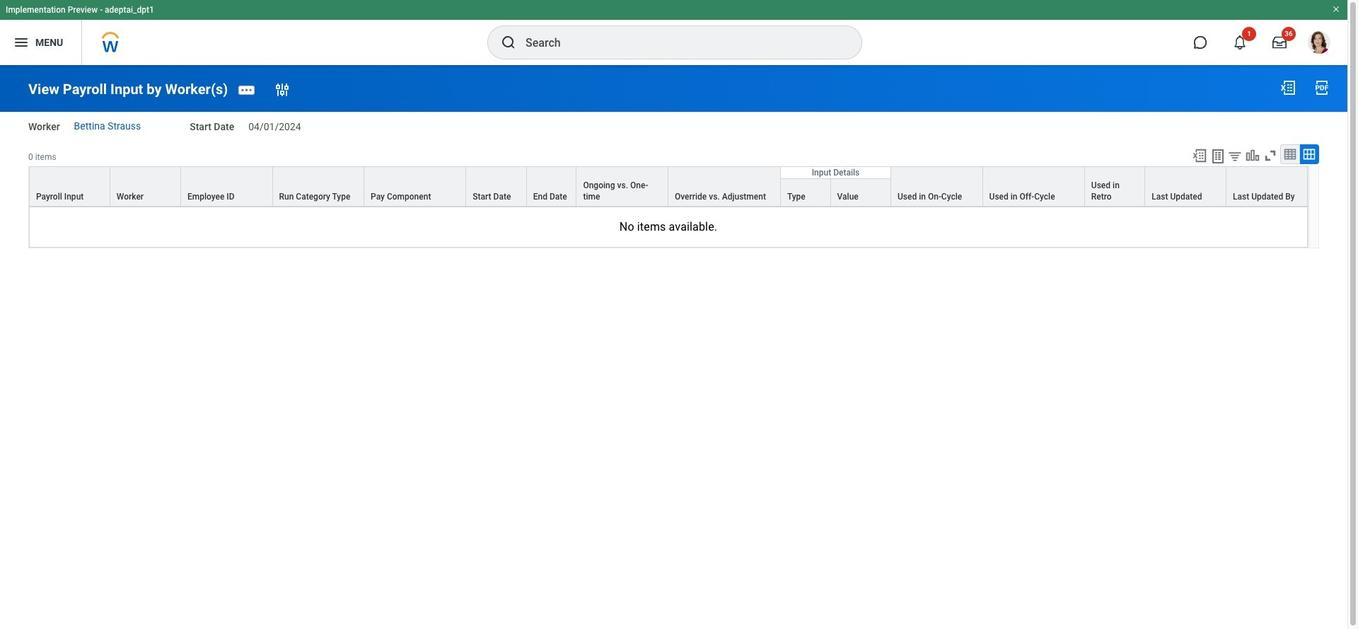 Task type: vqa. For each thing, say whether or not it's contained in the screenshot.
Vice
no



Task type: describe. For each thing, give the bounding box(es) containing it.
search image
[[500, 34, 517, 51]]

select to filter grid data image
[[1228, 148, 1243, 163]]

Search Workday  search field
[[526, 27, 833, 58]]

view payroll input by worker(s) element
[[28, 80, 228, 97]]

export to worksheets image
[[1210, 148, 1227, 165]]

view payroll input by worker(s) - expand/collapse chart image
[[1245, 148, 1261, 163]]

export to excel image for the view printable version (pdf) icon
[[1280, 79, 1297, 96]]

profile logan mcneil image
[[1308, 31, 1331, 57]]



Task type: locate. For each thing, give the bounding box(es) containing it.
toolbar
[[1186, 144, 1320, 166]]

1 vertical spatial export to excel image
[[1192, 148, 1208, 163]]

export to excel image
[[1280, 79, 1297, 96], [1192, 148, 1208, 163]]

1 row from the top
[[29, 166, 1308, 206]]

export to excel image left 'export to worksheets' image
[[1192, 148, 1208, 163]]

expand table image
[[1303, 147, 1317, 161]]

main content
[[0, 65, 1348, 261]]

change selection image
[[274, 81, 291, 98]]

fullscreen image
[[1263, 148, 1279, 163]]

export to excel image left the view printable version (pdf) icon
[[1280, 79, 1297, 96]]

justify image
[[13, 34, 30, 51]]

export to excel image for 'export to worksheets' image
[[1192, 148, 1208, 163]]

1 horizontal spatial export to excel image
[[1280, 79, 1297, 96]]

2 row from the top
[[29, 167, 1308, 207]]

banner
[[0, 0, 1348, 65]]

table image
[[1284, 147, 1298, 161]]

close environment banner image
[[1332, 5, 1341, 13]]

view printable version (pdf) image
[[1314, 79, 1331, 96]]

0 horizontal spatial export to excel image
[[1192, 148, 1208, 163]]

row
[[29, 166, 1308, 206], [29, 167, 1308, 207]]

notifications large image
[[1233, 35, 1248, 50]]

0 vertical spatial export to excel image
[[1280, 79, 1297, 96]]

inbox large image
[[1273, 35, 1287, 50]]



